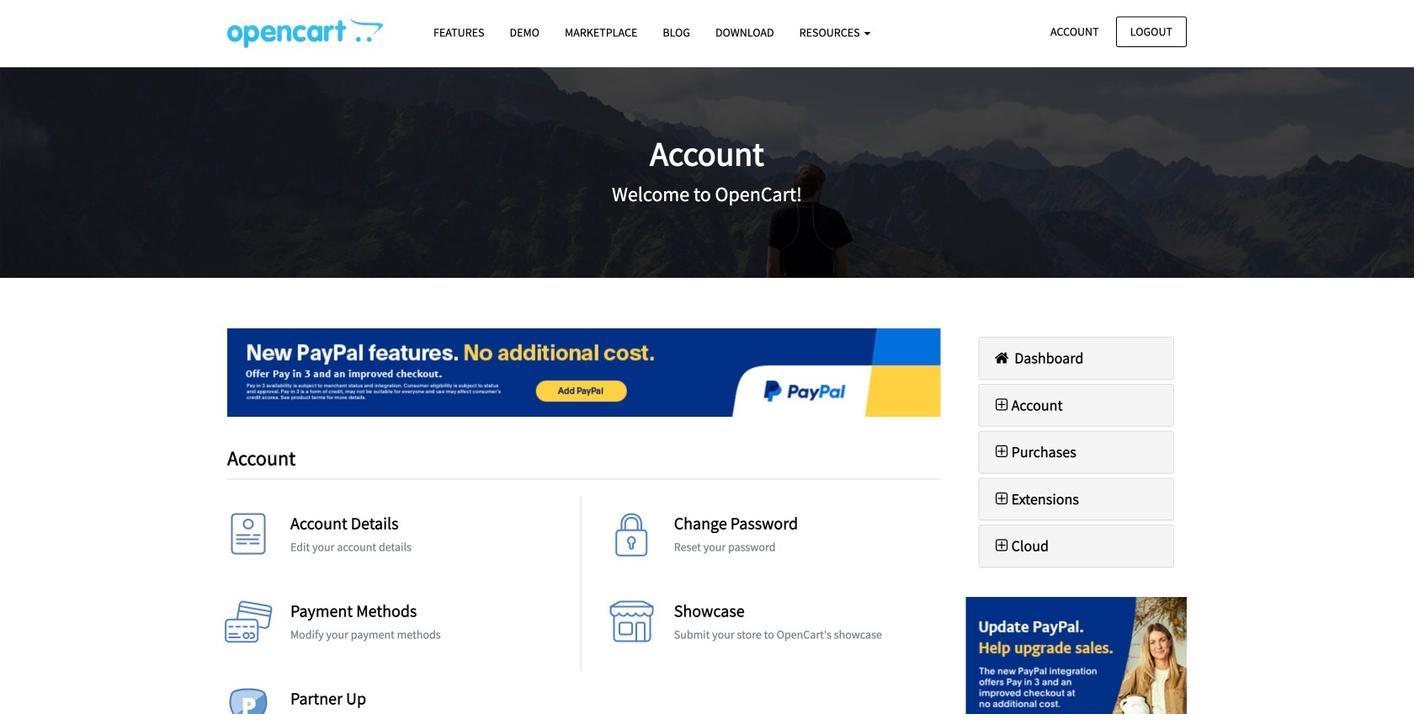Task type: describe. For each thing, give the bounding box(es) containing it.
1 plus square o image from the top
[[993, 397, 1012, 413]]

2 plus square o image from the top
[[993, 491, 1012, 506]]

opencart - your account image
[[227, 18, 383, 48]]

account image
[[223, 514, 274, 564]]



Task type: vqa. For each thing, say whether or not it's contained in the screenshot.
Google image
no



Task type: locate. For each thing, give the bounding box(es) containing it.
0 vertical spatial plus square o image
[[993, 397, 1012, 413]]

payment methods image
[[223, 601, 274, 652]]

showcase image
[[607, 601, 658, 652]]

2 vertical spatial plus square o image
[[993, 538, 1012, 553]]

change password image
[[607, 514, 658, 564]]

apply to become a partner image
[[223, 689, 274, 714]]

1 vertical spatial paypal image
[[966, 597, 1188, 714]]

plus square o image
[[993, 397, 1012, 413], [993, 491, 1012, 506], [993, 538, 1012, 553]]

1 vertical spatial plus square o image
[[993, 491, 1012, 506]]

1 horizontal spatial paypal image
[[966, 597, 1188, 714]]

0 vertical spatial paypal image
[[227, 328, 941, 417]]

paypal image
[[227, 328, 941, 417], [966, 597, 1188, 714]]

plus square o image
[[993, 444, 1012, 460]]

home image
[[993, 350, 1012, 366]]

0 horizontal spatial paypal image
[[227, 328, 941, 417]]

3 plus square o image from the top
[[993, 538, 1012, 553]]



